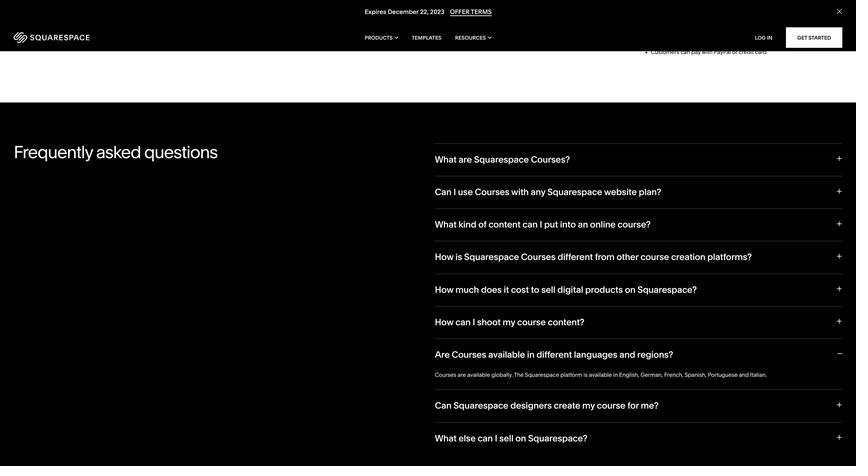 Task type: locate. For each thing, give the bounding box(es) containing it.
are inside dropdown button
[[459, 154, 472, 165]]

1 vertical spatial my
[[583, 401, 595, 412]]

on
[[625, 284, 636, 295], [516, 433, 527, 444]]

pay
[[692, 49, 701, 56]]

are
[[435, 350, 450, 360]]

0 vertical spatial how
[[435, 252, 454, 263]]

asked
[[96, 142, 141, 163]]

2 what from the top
[[435, 219, 457, 230]]

with
[[702, 49, 713, 56], [512, 187, 529, 198]]

courses are available globally. the squarespace platform is available in english, german, french, spanish, portuguese and italian.
[[435, 372, 768, 379]]

1 vertical spatial sell
[[500, 433, 514, 444]]

course inside "how is squarespace courses different from other course creation platforms?" dropdown button
[[641, 252, 670, 263]]

1 can from the top
[[435, 187, 452, 198]]

any
[[531, 187, 546, 198]]

available up the globally.
[[489, 350, 526, 360]]

what for what kind of content can i put into an online course?
[[435, 219, 457, 230]]

courses down are
[[435, 372, 457, 379]]

0 vertical spatial can
[[435, 187, 452, 198]]

i left shoot
[[473, 317, 476, 328]]

products
[[586, 284, 623, 295]]

3 what from the top
[[435, 433, 457, 444]]

get started
[[798, 34, 832, 41]]

1 vertical spatial on
[[516, 433, 527, 444]]

is right platform
[[584, 372, 588, 379]]

1 horizontal spatial and
[[620, 350, 636, 360]]

plan?
[[639, 187, 662, 198]]

of
[[479, 219, 487, 230]]

much
[[456, 284, 479, 295]]

what else can i sell on squarespace? button
[[435, 423, 843, 455]]

0 horizontal spatial course
[[518, 317, 546, 328]]

what kind of content can i put into an online course?
[[435, 219, 651, 230]]

1 vertical spatial how
[[435, 284, 454, 295]]

it
[[504, 284, 509, 295]]

analytics
[[441, 9, 464, 16]]

available for in
[[489, 350, 526, 360]]

courses up to
[[521, 252, 556, 263]]

to
[[531, 284, 540, 295]]

0 vertical spatial in
[[528, 350, 535, 360]]

3 how from the top
[[435, 317, 454, 328]]

course right "other"
[[641, 252, 670, 263]]

different inside "how is squarespace courses different from other course creation platforms?" dropdown button
[[558, 252, 593, 263]]

with left any on the top
[[512, 187, 529, 198]]

courses inside dropdown button
[[521, 252, 556, 263]]

questions
[[144, 142, 218, 163]]

how inside dropdown button
[[435, 252, 454, 263]]

globally.
[[492, 372, 513, 379]]

different inside are courses available in different languages and regions? dropdown button
[[537, 350, 572, 360]]

french,
[[665, 372, 684, 379]]

squarespace inside "how is squarespace courses different from other course creation platforms?" dropdown button
[[465, 252, 519, 263]]

an
[[578, 219, 589, 230]]

i left use
[[454, 187, 456, 198]]

1 vertical spatial is
[[584, 372, 588, 379]]

0 horizontal spatial with
[[512, 187, 529, 198]]

frequently asked questions
[[14, 142, 218, 163]]

shoot
[[478, 317, 501, 328]]

regions?
[[638, 350, 674, 360]]

get
[[798, 34, 808, 41]]

course
[[641, 252, 670, 263], [518, 317, 546, 328], [597, 401, 626, 412]]

1 horizontal spatial my
[[583, 401, 595, 412]]

how for how is squarespace courses different from other course creation platforms?
[[435, 252, 454, 263]]

0 horizontal spatial sell
[[500, 433, 514, 444]]

what inside what else can i sell on squarespace? dropdown button
[[435, 433, 457, 444]]

on down designers
[[516, 433, 527, 444]]

can
[[681, 49, 691, 56], [523, 219, 538, 230], [456, 317, 471, 328], [478, 433, 493, 444]]

and inside are courses available in different languages and regions? dropdown button
[[620, 350, 636, 360]]

i left put
[[540, 219, 543, 230]]

with right pay
[[702, 49, 713, 56]]

is inside dropdown button
[[456, 252, 463, 263]]

on right products
[[625, 284, 636, 295]]

1 horizontal spatial squarespace?
[[638, 284, 697, 295]]

2 vertical spatial and
[[740, 372, 749, 379]]

what inside what kind of content can i put into an online course? dropdown button
[[435, 219, 457, 230]]

different up platform
[[537, 350, 572, 360]]

1 vertical spatial and
[[620, 350, 636, 360]]

website
[[605, 187, 637, 198]]

customer left insights
[[477, 9, 501, 16]]

the
[[514, 372, 524, 379]]

1 vertical spatial in
[[614, 372, 618, 379]]

0 vertical spatial my
[[503, 317, 516, 328]]

squarespace inside can squarespace designers create my course for me? "dropdown button"
[[454, 401, 509, 412]]

content?
[[548, 317, 585, 328]]

my right shoot
[[503, 317, 516, 328]]

how
[[435, 252, 454, 263], [435, 284, 454, 295], [435, 317, 454, 328]]

kind
[[459, 219, 477, 230]]

what
[[435, 154, 457, 165], [435, 219, 457, 230], [435, 433, 457, 444]]

my right create at the right bottom of page
[[583, 401, 595, 412]]

0 horizontal spatial in
[[528, 350, 535, 360]]

course inside can squarespace designers create my course for me? "dropdown button"
[[597, 401, 626, 412]]

customer right 24/7
[[453, 36, 478, 42]]

0 vertical spatial are
[[459, 154, 472, 165]]

1 vertical spatial with
[[512, 187, 529, 198]]

0 vertical spatial course
[[641, 252, 670, 263]]

course down to
[[518, 317, 546, 328]]

products button
[[365, 24, 399, 51]]

i
[[454, 187, 456, 198], [540, 219, 543, 230], [473, 317, 476, 328], [495, 433, 498, 444]]

available
[[489, 350, 526, 360], [468, 372, 491, 379], [590, 372, 612, 379]]

2 vertical spatial what
[[435, 433, 457, 444]]

1 vertical spatial what
[[435, 219, 457, 230]]

what else can i sell on squarespace?
[[435, 433, 588, 444]]

can inside can squarespace designers create my course for me? "dropdown button"
[[435, 401, 452, 412]]

0 vertical spatial squarespace?
[[638, 284, 697, 295]]

can inside can i use courses with any squarespace website plan? dropdown button
[[435, 187, 452, 198]]

1 how from the top
[[435, 252, 454, 263]]

2 horizontal spatial course
[[641, 252, 670, 263]]

designers
[[511, 401, 552, 412]]

2 vertical spatial how
[[435, 317, 454, 328]]

1 vertical spatial course
[[518, 317, 546, 328]]

can for can squarespace designers create my course for me?
[[435, 401, 452, 412]]

creation
[[672, 252, 706, 263]]

0 vertical spatial and
[[466, 9, 475, 16]]

my
[[503, 317, 516, 328], [583, 401, 595, 412]]

how can i shoot my course content?
[[435, 317, 585, 328]]

analytics and customer insights
[[441, 9, 523, 16]]

1 vertical spatial can
[[435, 401, 452, 412]]

what are squarespace courses?
[[435, 154, 570, 165]]

24/7 customer support
[[441, 36, 499, 42]]

offer terms link
[[450, 8, 492, 16]]

1 horizontal spatial sell
[[542, 284, 556, 295]]

1 horizontal spatial in
[[614, 372, 618, 379]]

sell
[[542, 284, 556, 295], [500, 433, 514, 444]]

and
[[466, 9, 475, 16], [620, 350, 636, 360], [740, 372, 749, 379]]

credit
[[739, 49, 754, 56]]

0 vertical spatial different
[[558, 252, 593, 263]]

2 horizontal spatial and
[[740, 372, 749, 379]]

what inside what are squarespace courses? dropdown button
[[435, 154, 457, 165]]

2 how from the top
[[435, 284, 454, 295]]

course left "for"
[[597, 401, 626, 412]]

i right else
[[495, 433, 498, 444]]

0 horizontal spatial my
[[503, 317, 516, 328]]

how is squarespace courses different from other course creation platforms? button
[[435, 241, 843, 274]]

log
[[756, 34, 766, 41]]

resources
[[456, 34, 486, 41]]

1 vertical spatial squarespace?
[[529, 433, 588, 444]]

paypal
[[715, 49, 732, 56]]

courses right are
[[452, 350, 487, 360]]

offer
[[450, 8, 470, 16]]

0 vertical spatial with
[[702, 49, 713, 56]]

1 horizontal spatial course
[[597, 401, 626, 412]]

for
[[628, 401, 639, 412]]

0 vertical spatial sell
[[542, 284, 556, 295]]

1 vertical spatial different
[[537, 350, 572, 360]]

course inside how can i shoot my course content? dropdown button
[[518, 317, 546, 328]]

1 vertical spatial are
[[458, 372, 466, 379]]

my inside "dropdown button"
[[583, 401, 595, 412]]

available for globally.
[[468, 372, 491, 379]]

0 horizontal spatial is
[[456, 252, 463, 263]]

course for content?
[[518, 317, 546, 328]]

in inside dropdown button
[[528, 350, 535, 360]]

with inside dropdown button
[[512, 187, 529, 198]]

in
[[768, 34, 773, 41]]

available left the globally.
[[468, 372, 491, 379]]

customer
[[477, 9, 501, 16], [453, 36, 478, 42]]

different left from
[[558, 252, 593, 263]]

squarespace?
[[638, 284, 697, 295], [529, 433, 588, 444]]

1 what from the top
[[435, 154, 457, 165]]

available inside dropdown button
[[489, 350, 526, 360]]

squarespace
[[474, 154, 529, 165], [548, 187, 603, 198], [465, 252, 519, 263], [525, 372, 560, 379], [454, 401, 509, 412]]

0 vertical spatial on
[[625, 284, 636, 295]]

0 vertical spatial what
[[435, 154, 457, 165]]

my inside dropdown button
[[503, 317, 516, 328]]

different for courses
[[558, 252, 593, 263]]

2 can from the top
[[435, 401, 452, 412]]

is up the much at the right of page
[[456, 252, 463, 263]]

can right else
[[478, 433, 493, 444]]

0 vertical spatial is
[[456, 252, 463, 263]]

2 vertical spatial course
[[597, 401, 626, 412]]

english,
[[620, 372, 640, 379]]

0 horizontal spatial on
[[516, 433, 527, 444]]



Task type: describe. For each thing, give the bounding box(es) containing it.
else
[[459, 433, 476, 444]]

my for shoot
[[503, 317, 516, 328]]

december
[[388, 8, 419, 16]]

how is squarespace courses different from other course creation platforms?
[[435, 252, 752, 263]]

1 vertical spatial customer
[[453, 36, 478, 42]]

22,
[[420, 8, 429, 16]]

log             in link
[[756, 34, 773, 41]]

expires december 22, 2023
[[365, 8, 445, 16]]

what kind of content can i put into an online course? button
[[435, 209, 843, 241]]

what are squarespace courses? button
[[435, 144, 843, 176]]

use
[[458, 187, 473, 198]]

are courses available in different languages and regions?
[[435, 350, 674, 360]]

into
[[561, 219, 576, 230]]

how for how can i shoot my course content?
[[435, 317, 454, 328]]

are for what
[[459, 154, 472, 165]]

get started link
[[787, 27, 843, 48]]

courses right use
[[475, 187, 510, 198]]

spanish,
[[685, 372, 707, 379]]

are for courses
[[458, 372, 466, 379]]

languages
[[574, 350, 618, 360]]

how much does it cost to sell digital products on squarespace?
[[435, 284, 697, 295]]

portuguese
[[709, 372, 738, 379]]

course for for
[[597, 401, 626, 412]]

0 horizontal spatial and
[[466, 9, 475, 16]]

customers
[[651, 49, 680, 56]]

0 horizontal spatial squarespace?
[[529, 433, 588, 444]]

1 horizontal spatial with
[[702, 49, 713, 56]]

available down languages
[[590, 372, 612, 379]]

are courses available in different languages and regions? button
[[435, 339, 843, 371]]

cost
[[511, 284, 529, 295]]

can left put
[[523, 219, 538, 230]]

can squarespace designers create my course for me?
[[435, 401, 659, 412]]

terms
[[471, 8, 492, 16]]

frequently
[[14, 142, 93, 163]]

squarespace logo image
[[14, 32, 90, 43]]

started
[[809, 34, 832, 41]]

squarespace inside what are squarespace courses? dropdown button
[[474, 154, 529, 165]]

create
[[554, 401, 581, 412]]

or
[[733, 49, 738, 56]]

1 horizontal spatial on
[[625, 284, 636, 295]]

other
[[617, 252, 639, 263]]

me?
[[641, 401, 659, 412]]

card
[[756, 49, 767, 56]]

platforms?
[[708, 252, 752, 263]]

digital
[[558, 284, 584, 295]]

what for what else can i sell on squarespace?
[[435, 433, 457, 444]]

put
[[545, 219, 559, 230]]

can i use courses with any squarespace website plan? button
[[435, 176, 843, 209]]

24/7
[[441, 36, 452, 42]]

can squarespace designers create my course for me? button
[[435, 390, 843, 423]]

templates link
[[412, 24, 442, 51]]

resources button
[[456, 24, 492, 51]]

what for what are squarespace courses?
[[435, 154, 457, 165]]

offer terms
[[450, 8, 492, 16]]

0 vertical spatial customer
[[477, 9, 501, 16]]

how much does it cost to sell digital products on squarespace? button
[[435, 274, 843, 306]]

sell inside what else can i sell on squarespace? dropdown button
[[500, 433, 514, 444]]

log             in
[[756, 34, 773, 41]]

my for create
[[583, 401, 595, 412]]

does
[[481, 284, 502, 295]]

online
[[591, 219, 616, 230]]

from
[[595, 252, 615, 263]]

squarespace logo link
[[14, 32, 180, 43]]

sell inside how much does it cost to sell digital products on squarespace? dropdown button
[[542, 284, 556, 295]]

content
[[489, 219, 521, 230]]

squarespace inside can i use courses with any squarespace website plan? dropdown button
[[548, 187, 603, 198]]

1 horizontal spatial is
[[584, 372, 588, 379]]

german,
[[641, 372, 663, 379]]

can left pay
[[681, 49, 691, 56]]

platform
[[561, 372, 583, 379]]

2023
[[430, 8, 445, 16]]

support
[[479, 36, 499, 42]]

templates
[[412, 34, 442, 41]]

insights
[[503, 9, 523, 16]]

can i use courses with any squarespace website plan?
[[435, 187, 662, 198]]

italian.
[[751, 372, 768, 379]]

expires
[[365, 8, 386, 16]]

courses?
[[531, 154, 570, 165]]

can for can i use courses with any squarespace website plan?
[[435, 187, 452, 198]]

how for how much does it cost to sell digital products on squarespace?
[[435, 284, 454, 295]]

different for in
[[537, 350, 572, 360]]

customers can pay with paypal or credit card
[[651, 49, 767, 56]]

products
[[365, 34, 393, 41]]

course?
[[618, 219, 651, 230]]

can left shoot
[[456, 317, 471, 328]]

how can i shoot my course content? button
[[435, 306, 843, 339]]



Task type: vqa. For each thing, say whether or not it's contained in the screenshot.
DATE
no



